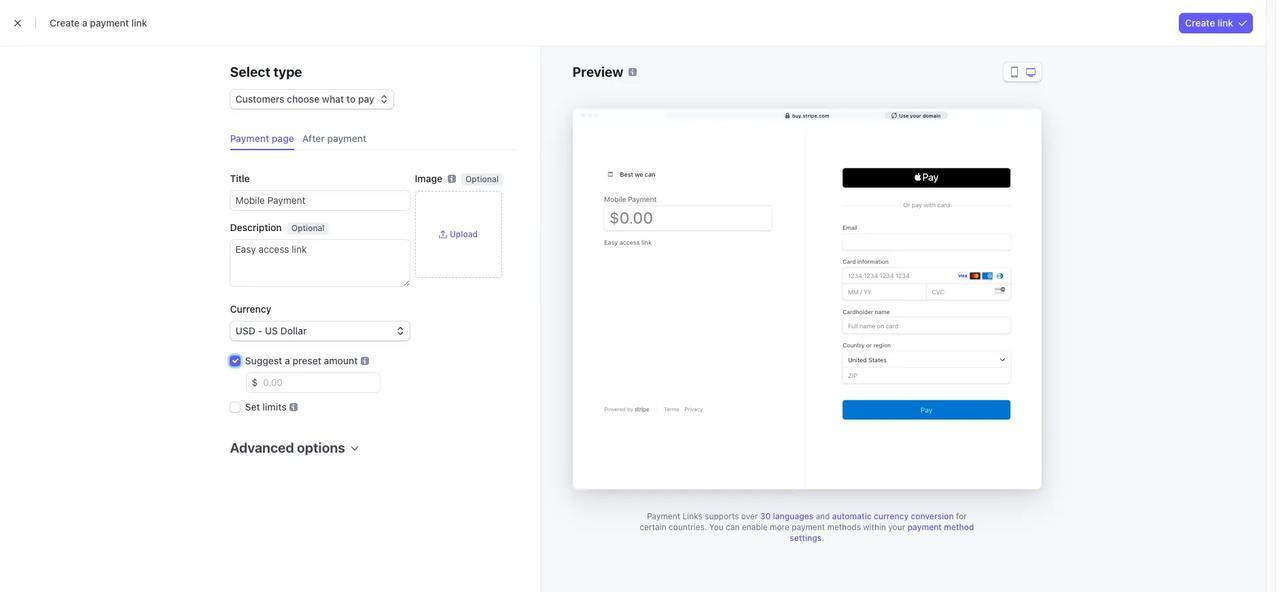 Task type: vqa. For each thing, say whether or not it's contained in the screenshot.
amount
yes



Task type: locate. For each thing, give the bounding box(es) containing it.
enable
[[742, 522, 768, 532]]

payment page
[[230, 133, 294, 144]]

methods
[[828, 522, 861, 532]]

0 horizontal spatial your
[[889, 522, 906, 532]]

us
[[265, 325, 278, 336]]

optional down name of cause or service text box
[[291, 223, 325, 233]]

page
[[272, 133, 294, 144]]

use your domain button
[[885, 111, 948, 119]]

0 vertical spatial your
[[910, 112, 922, 118]]

optional
[[466, 174, 499, 184], [291, 223, 325, 233]]

1 horizontal spatial payment
[[647, 511, 681, 521]]

payment left the page
[[230, 133, 269, 144]]

1 horizontal spatial a
[[285, 355, 290, 366]]

1 horizontal spatial your
[[910, 112, 922, 118]]

payment method settings
[[790, 522, 974, 543]]

customers
[[236, 93, 284, 105]]

create
[[50, 17, 80, 29], [1186, 17, 1216, 29]]

description
[[230, 222, 282, 233]]

2 link from the left
[[1218, 17, 1234, 29]]

currency
[[874, 511, 909, 521]]

1 link from the left
[[132, 17, 147, 29]]

1 vertical spatial your
[[889, 522, 906, 532]]

1 vertical spatial a
[[285, 355, 290, 366]]

payment for payment links supports over 30 languages and automatic currency conversion
[[647, 511, 681, 521]]

payment page button
[[225, 128, 302, 150]]

payment inside payment method settings
[[908, 522, 942, 532]]

supports
[[705, 511, 739, 521]]

after payment
[[302, 133, 366, 144]]

to
[[347, 93, 356, 105]]

0 horizontal spatial payment
[[230, 133, 269, 144]]

over
[[741, 511, 758, 521]]

create inside button
[[1186, 17, 1216, 29]]

0.00 text field
[[258, 373, 380, 392]]

1 vertical spatial payment
[[647, 511, 681, 521]]

languages
[[773, 511, 814, 521]]

preset
[[293, 355, 321, 366]]

1 create from the left
[[50, 17, 80, 29]]

0 horizontal spatial link
[[132, 17, 147, 29]]

payment link settings tab list
[[225, 128, 516, 150]]

1 horizontal spatial optional
[[466, 174, 499, 184]]

suggest a preset amount
[[245, 355, 358, 366]]

automatic currency conversion link
[[833, 511, 954, 521]]

after payment button
[[297, 128, 375, 150]]

create for create a payment link
[[50, 17, 80, 29]]

upload
[[450, 229, 478, 239]]

set limits
[[245, 401, 287, 413]]

a
[[82, 17, 87, 29], [285, 355, 290, 366]]

1 horizontal spatial create
[[1186, 17, 1216, 29]]

payment up certain at the right bottom of page
[[647, 511, 681, 521]]

pay
[[358, 93, 374, 105]]

payment
[[230, 133, 269, 144], [647, 511, 681, 521]]

create a payment link
[[50, 17, 147, 29]]

payment
[[90, 17, 129, 29], [327, 133, 366, 144], [792, 522, 825, 532], [908, 522, 942, 532]]

countries.
[[669, 522, 707, 532]]

dollar
[[280, 325, 307, 336]]

payment inside button
[[230, 133, 269, 144]]

upload button
[[439, 229, 478, 240]]

0 vertical spatial payment
[[230, 133, 269, 144]]

automatic
[[833, 511, 872, 521]]

0 vertical spatial a
[[82, 17, 87, 29]]

$ button
[[246, 373, 258, 392]]

your down automatic currency conversion link in the right of the page
[[889, 522, 906, 532]]

amount
[[324, 355, 358, 366]]

1 vertical spatial optional
[[291, 223, 325, 233]]

1 horizontal spatial link
[[1218, 17, 1234, 29]]

payment page tab panel
[[219, 150, 516, 476]]

Name of cause or service text field
[[230, 191, 410, 210]]

select
[[230, 64, 270, 80]]

optional right image at the top left
[[466, 174, 499, 184]]

set
[[245, 401, 260, 413]]

suggest
[[245, 355, 282, 366]]

conversion
[[911, 511, 954, 521]]

a inside tab panel
[[285, 355, 290, 366]]

and
[[816, 511, 830, 521]]

0 horizontal spatial optional
[[291, 223, 325, 233]]

your
[[910, 112, 922, 118], [889, 522, 906, 532]]

your right "use"
[[910, 112, 922, 118]]

0 horizontal spatial create
[[50, 17, 80, 29]]

preview
[[573, 64, 624, 80]]

within
[[863, 522, 886, 532]]

advanced options
[[230, 440, 345, 455]]

can
[[726, 522, 740, 532]]

0 horizontal spatial a
[[82, 17, 87, 29]]

link
[[132, 17, 147, 29], [1218, 17, 1234, 29]]

2 create from the left
[[1186, 17, 1216, 29]]



Task type: describe. For each thing, give the bounding box(es) containing it.
domain
[[923, 112, 941, 118]]

create link
[[1186, 17, 1234, 29]]

select type
[[230, 64, 302, 80]]

choose
[[287, 93, 320, 105]]

limits
[[263, 401, 287, 413]]

more
[[770, 522, 790, 532]]

payment links supports over 30 languages and automatic currency conversion
[[647, 511, 954, 521]]

.
[[822, 533, 824, 543]]

your inside for certain countries. you can enable more payment methods within your
[[889, 522, 906, 532]]

after
[[302, 133, 325, 144]]

use
[[900, 112, 909, 118]]

a for create
[[82, 17, 87, 29]]

type
[[273, 64, 302, 80]]

customers choose what to pay button
[[230, 87, 393, 109]]

customers choose what to pay
[[236, 93, 374, 105]]

title
[[230, 173, 250, 184]]

for certain countries. you can enable more payment methods within your
[[640, 511, 967, 532]]

usd
[[236, 325, 256, 336]]

settings
[[790, 533, 822, 543]]

image
[[415, 173, 443, 184]]

certain
[[640, 522, 667, 532]]

your inside button
[[910, 112, 922, 118]]

-
[[258, 325, 262, 336]]

usd - us dollar
[[236, 325, 307, 336]]

options
[[297, 440, 345, 455]]

30
[[760, 511, 771, 521]]

what
[[322, 93, 344, 105]]

Give customers more detail about what they're paying for. text field
[[230, 240, 410, 286]]

create link button
[[1180, 13, 1253, 33]]

use your domain
[[900, 112, 941, 118]]

advanced options button
[[225, 434, 359, 457]]

30 languages link
[[760, 511, 814, 521]]

create for create link
[[1186, 17, 1216, 29]]

links
[[683, 511, 703, 521]]

currency
[[230, 303, 271, 315]]

advanced
[[230, 440, 294, 455]]

you
[[710, 522, 724, 532]]

payment inside button
[[327, 133, 366, 144]]

$
[[252, 377, 258, 388]]

payment for payment page
[[230, 133, 269, 144]]

for
[[956, 511, 967, 521]]

a for suggest
[[285, 355, 290, 366]]

0 vertical spatial optional
[[466, 174, 499, 184]]

payment inside for certain countries. you can enable more payment methods within your
[[792, 522, 825, 532]]

usd - us dollar button
[[230, 322, 410, 341]]

link inside button
[[1218, 17, 1234, 29]]

payment method settings link
[[790, 522, 974, 543]]

method
[[944, 522, 974, 532]]

buy.stripe.com
[[792, 112, 830, 118]]



